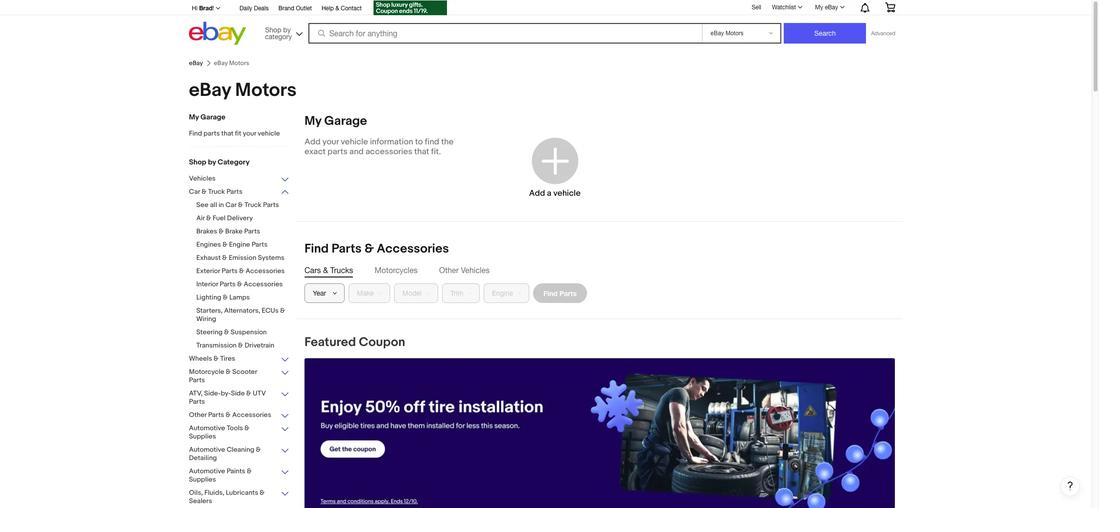 Task type: describe. For each thing, give the bounding box(es) containing it.
interior
[[196, 280, 218, 289]]

detailing
[[189, 454, 217, 462]]

featured
[[305, 335, 356, 350]]

advanced link
[[867, 24, 901, 43]]

0 horizontal spatial my
[[189, 113, 199, 122]]

trucks
[[330, 266, 353, 275]]

vehicle for add a vehicle
[[554, 188, 581, 198]]

transmission
[[196, 341, 237, 350]]

fluids,
[[205, 489, 224, 497]]

utv
[[253, 389, 266, 398]]

alternators,
[[224, 307, 260, 315]]

advanced
[[872, 30, 896, 36]]

hi
[[192, 5, 198, 12]]

lubricants
[[226, 489, 258, 497]]

sell
[[752, 4, 762, 11]]

find for find parts that fit your vehicle
[[189, 129, 202, 138]]

by-
[[221, 389, 231, 398]]

lighting
[[196, 293, 221, 302]]

all
[[210, 201, 217, 209]]

find
[[425, 137, 440, 147]]

see
[[196, 201, 209, 209]]

information
[[370, 137, 414, 147]]

other vehicles
[[439, 266, 490, 275]]

side
[[231, 389, 245, 398]]

help & contact
[[322, 5, 362, 12]]

1 supplies from the top
[[189, 433, 216, 441]]

systems
[[258, 254, 285, 262]]

featured coupon
[[305, 335, 406, 350]]

sealers
[[189, 497, 212, 506]]

tools
[[227, 424, 243, 433]]

add a vehicle button
[[494, 123, 616, 212]]

accessories up motorcycles in the left of the page
[[377, 242, 449, 257]]

your shopping cart image
[[885, 2, 896, 12]]

atv, side-by-side & utv parts button
[[189, 389, 290, 407]]

coupon
[[359, 335, 406, 350]]

lighting & lamps link
[[196, 293, 297, 303]]

tab list containing cars & trucks
[[305, 265, 896, 276]]

Search for anything text field
[[310, 24, 701, 43]]

watchlist
[[773, 4, 797, 11]]

2 supplies from the top
[[189, 476, 216, 484]]

none submit inside shop by category banner
[[785, 23, 867, 44]]

scooter
[[232, 368, 257, 376]]

main content containing my garage
[[297, 114, 1081, 509]]

exhaust & emission systems link
[[196, 254, 297, 263]]

1 vertical spatial vehicles
[[461, 266, 490, 275]]

find parts
[[544, 289, 577, 298]]

!
[[213, 5, 214, 12]]

shop by category
[[189, 158, 250, 167]]

enjoy 50% off tire installation image
[[305, 359, 896, 509]]

cleaning
[[227, 446, 255, 454]]

exterior parts & accessories link
[[196, 267, 297, 276]]

brand outlet
[[279, 5, 312, 12]]

vehicles inside vehicles car & truck parts see all in car & truck parts air & fuel delivery brakes & brake parts engines & engine parts exhaust & emission systems exterior parts & accessories interior parts & accessories lighting & lamps starters, alternators, ecus & wiring steering & suspension transmission & drivetrain wheels & tires motorcycle & scooter parts atv, side-by-side & utv parts other parts & accessories automotive tools & supplies automotive cleaning & detailing automotive paints & supplies oils, fluids, lubricants & sealers
[[189, 174, 216, 183]]

brakes
[[196, 227, 217, 236]]

steering & suspension link
[[196, 328, 297, 338]]

3 automotive from the top
[[189, 467, 225, 476]]

hi brad !
[[192, 4, 214, 12]]

engines
[[196, 241, 221, 249]]

ebay motors
[[189, 79, 297, 102]]

fuel
[[213, 214, 226, 222]]

ecus
[[262, 307, 279, 315]]

0 horizontal spatial vehicle
[[258, 129, 280, 138]]

automotive tools & supplies button
[[189, 424, 290, 442]]

brand
[[279, 5, 294, 12]]

brake
[[225, 227, 243, 236]]

shop by category button
[[261, 22, 305, 43]]

other parts & accessories button
[[189, 411, 290, 420]]

help
[[322, 5, 334, 12]]

get the coupon image
[[374, 0, 447, 15]]

0 vertical spatial parts
[[204, 129, 220, 138]]

air
[[196, 214, 205, 222]]

ebay for ebay
[[189, 59, 203, 67]]

by for category
[[283, 26, 291, 34]]

in
[[219, 201, 224, 209]]

my ebay
[[816, 4, 839, 11]]

the
[[441, 137, 454, 147]]

ebay for ebay motors
[[189, 79, 231, 102]]

1 horizontal spatial car
[[226, 201, 237, 209]]

automotive paints & supplies button
[[189, 467, 290, 485]]

oils, fluids, lubricants & sealers button
[[189, 489, 290, 507]]

wheels & tires button
[[189, 355, 290, 364]]

to
[[415, 137, 423, 147]]

daily deals
[[240, 5, 269, 12]]

0 horizontal spatial my garage
[[189, 113, 226, 122]]

find for find parts
[[544, 289, 558, 298]]

motorcycles
[[375, 266, 418, 275]]

find parts that fit your vehicle link
[[189, 129, 290, 139]]

drivetrain
[[245, 341, 275, 350]]

category
[[218, 158, 250, 167]]

vehicle for add your vehicle information to find the exact parts and accessories that fit.
[[341, 137, 368, 147]]

vehicles button
[[189, 174, 290, 184]]



Task type: vqa. For each thing, say whether or not it's contained in the screenshot.
Advanced link
yes



Task type: locate. For each thing, give the bounding box(es) containing it.
tires
[[220, 355, 235, 363]]

2 automotive from the top
[[189, 446, 225, 454]]

0 horizontal spatial other
[[189, 411, 207, 419]]

your inside find parts that fit your vehicle link
[[243, 129, 256, 138]]

steering
[[196, 328, 223, 337]]

car
[[189, 188, 200, 196], [226, 201, 237, 209]]

1 vertical spatial find
[[305, 242, 329, 257]]

your
[[243, 129, 256, 138], [323, 137, 339, 147]]

shop by category banner
[[187, 0, 903, 48]]

supplies up oils,
[[189, 476, 216, 484]]

vehicle right fit
[[258, 129, 280, 138]]

supplies
[[189, 433, 216, 441], [189, 476, 216, 484]]

parts
[[227, 188, 243, 196], [263, 201, 279, 209], [244, 227, 260, 236], [252, 241, 268, 249], [332, 242, 362, 257], [222, 267, 238, 275], [220, 280, 236, 289], [560, 289, 577, 298], [189, 376, 205, 385], [189, 398, 205, 406], [208, 411, 224, 419]]

shop inside shop by category
[[265, 26, 282, 34]]

1 horizontal spatial shop
[[265, 26, 282, 34]]

automotive down detailing
[[189, 467, 225, 476]]

2 vertical spatial automotive
[[189, 467, 225, 476]]

1 automotive from the top
[[189, 424, 225, 433]]

brakes & brake parts link
[[196, 227, 297, 237]]

paints
[[227, 467, 245, 476]]

2 vertical spatial find
[[544, 289, 558, 298]]

and
[[350, 147, 364, 157]]

ebay link
[[189, 59, 203, 67]]

find parts & accessories
[[305, 242, 449, 257]]

vehicle inside button
[[554, 188, 581, 198]]

delivery
[[227, 214, 253, 222]]

add a vehicle image
[[530, 135, 581, 186]]

starters, alternators, ecus & wiring link
[[196, 307, 297, 324]]

1 vertical spatial truck
[[245, 201, 262, 209]]

your inside add your vehicle information to find the exact parts and accessories that fit.
[[323, 137, 339, 147]]

my ebay link
[[810, 1, 849, 13]]

my
[[816, 4, 824, 11], [189, 113, 199, 122], [305, 114, 322, 129]]

parts left and
[[328, 147, 348, 157]]

0 vertical spatial that
[[221, 129, 234, 138]]

add inside add your vehicle information to find the exact parts and accessories that fit.
[[305, 137, 321, 147]]

my right watchlist link
[[816, 4, 824, 11]]

1 vertical spatial parts
[[328, 147, 348, 157]]

1 horizontal spatial find
[[305, 242, 329, 257]]

by down brand
[[283, 26, 291, 34]]

exhaust
[[196, 254, 221, 262]]

automotive left the cleaning
[[189, 446, 225, 454]]

by
[[283, 26, 291, 34], [208, 158, 216, 167]]

0 horizontal spatial that
[[221, 129, 234, 138]]

0 horizontal spatial your
[[243, 129, 256, 138]]

parts inside add your vehicle information to find the exact parts and accessories that fit.
[[328, 147, 348, 157]]

automotive left tools
[[189, 424, 225, 433]]

find parts that fit your vehicle
[[189, 129, 280, 138]]

cars & trucks
[[305, 266, 353, 275]]

that left 'fit.'
[[415, 147, 430, 157]]

other inside tab list
[[439, 266, 459, 275]]

accessories down systems
[[246, 267, 285, 275]]

that left fit
[[221, 129, 234, 138]]

1 vertical spatial automotive
[[189, 446, 225, 454]]

1 horizontal spatial add
[[529, 188, 545, 198]]

vehicles car & truck parts see all in car & truck parts air & fuel delivery brakes & brake parts engines & engine parts exhaust & emission systems exterior parts & accessories interior parts & accessories lighting & lamps starters, alternators, ecus & wiring steering & suspension transmission & drivetrain wheels & tires motorcycle & scooter parts atv, side-by-side & utv parts other parts & accessories automotive tools & supplies automotive cleaning & detailing automotive paints & supplies oils, fluids, lubricants & sealers
[[189, 174, 285, 506]]

main content
[[297, 114, 1081, 509]]

a
[[547, 188, 552, 198]]

emission
[[229, 254, 256, 262]]

daily deals link
[[240, 3, 269, 14]]

1 vertical spatial ebay
[[189, 59, 203, 67]]

0 horizontal spatial vehicles
[[189, 174, 216, 183]]

your left and
[[323, 137, 339, 147]]

1 horizontal spatial my
[[305, 114, 322, 129]]

interior parts & accessories link
[[196, 280, 297, 290]]

1 vertical spatial other
[[189, 411, 207, 419]]

0 horizontal spatial garage
[[201, 113, 226, 122]]

exact
[[305, 147, 326, 157]]

vehicle inside add your vehicle information to find the exact parts and accessories that fit.
[[341, 137, 368, 147]]

1 vertical spatial add
[[529, 188, 545, 198]]

add inside add a vehicle button
[[529, 188, 545, 198]]

find for find parts & accessories
[[305, 242, 329, 257]]

add for add a vehicle
[[529, 188, 545, 198]]

add your vehicle information to find the exact parts and accessories that fit.
[[305, 137, 454, 157]]

None submit
[[785, 23, 867, 44]]

add left and
[[305, 137, 321, 147]]

sell link
[[748, 4, 766, 11]]

truck up all
[[208, 188, 225, 196]]

tab list
[[305, 265, 896, 276]]

my inside account "navigation"
[[816, 4, 824, 11]]

add left a
[[529, 188, 545, 198]]

0 horizontal spatial car
[[189, 188, 200, 196]]

by left category
[[208, 158, 216, 167]]

1 horizontal spatial vehicles
[[461, 266, 490, 275]]

truck up air & fuel delivery link
[[245, 201, 262, 209]]

shop for shop by category
[[189, 158, 206, 167]]

parts left fit
[[204, 129, 220, 138]]

0 vertical spatial add
[[305, 137, 321, 147]]

deals
[[254, 5, 269, 12]]

motors
[[235, 79, 297, 102]]

0 vertical spatial automotive
[[189, 424, 225, 433]]

2 horizontal spatial vehicle
[[554, 188, 581, 198]]

0 vertical spatial by
[[283, 26, 291, 34]]

add for add your vehicle information to find the exact parts and accessories that fit.
[[305, 137, 321, 147]]

transmission & drivetrain link
[[196, 341, 297, 351]]

None text field
[[305, 359, 896, 509]]

my garage up exact
[[305, 114, 367, 129]]

truck
[[208, 188, 225, 196], [245, 201, 262, 209]]

automotive
[[189, 424, 225, 433], [189, 446, 225, 454], [189, 467, 225, 476]]

0 horizontal spatial by
[[208, 158, 216, 167]]

0 vertical spatial find
[[189, 129, 202, 138]]

0 horizontal spatial truck
[[208, 188, 225, 196]]

1 horizontal spatial truck
[[245, 201, 262, 209]]

1 vertical spatial supplies
[[189, 476, 216, 484]]

2 horizontal spatial find
[[544, 289, 558, 298]]

accessories down exterior parts & accessories link
[[244, 280, 283, 289]]

parts
[[204, 129, 220, 138], [328, 147, 348, 157]]

garage up find parts that fit your vehicle
[[201, 113, 226, 122]]

by inside shop by category
[[283, 26, 291, 34]]

account navigation
[[187, 0, 903, 17]]

supplies up detailing
[[189, 433, 216, 441]]

fit.
[[431, 147, 441, 157]]

shop for shop by category
[[265, 26, 282, 34]]

1 vertical spatial by
[[208, 158, 216, 167]]

0 vertical spatial car
[[189, 188, 200, 196]]

0 vertical spatial truck
[[208, 188, 225, 196]]

exterior
[[196, 267, 220, 275]]

0 vertical spatial ebay
[[825, 4, 839, 11]]

outlet
[[296, 5, 312, 12]]

0 horizontal spatial find
[[189, 129, 202, 138]]

contact
[[341, 5, 362, 12]]

1 horizontal spatial other
[[439, 266, 459, 275]]

car & truck parts button
[[189, 188, 290, 197]]

my garage up find parts that fit your vehicle
[[189, 113, 226, 122]]

0 vertical spatial vehicles
[[189, 174, 216, 183]]

1 horizontal spatial garage
[[324, 114, 367, 129]]

side-
[[204, 389, 221, 398]]

my up exact
[[305, 114, 322, 129]]

starters,
[[196, 307, 223, 315]]

brad
[[199, 4, 213, 12]]

suspension
[[231, 328, 267, 337]]

other
[[439, 266, 459, 275], [189, 411, 207, 419]]

shop down deals
[[265, 26, 282, 34]]

see all in car & truck parts link
[[196, 201, 297, 210]]

vehicle left information
[[341, 137, 368, 147]]

1 horizontal spatial your
[[323, 137, 339, 147]]

engines & engine parts link
[[196, 241, 297, 250]]

1 horizontal spatial that
[[415, 147, 430, 157]]

fit
[[235, 129, 241, 138]]

1 horizontal spatial vehicle
[[341, 137, 368, 147]]

other inside vehicles car & truck parts see all in car & truck parts air & fuel delivery brakes & brake parts engines & engine parts exhaust & emission systems exterior parts & accessories interior parts & accessories lighting & lamps starters, alternators, ecus & wiring steering & suspension transmission & drivetrain wheels & tires motorcycle & scooter parts atv, side-by-side & utv parts other parts & accessories automotive tools & supplies automotive cleaning & detailing automotive paints & supplies oils, fluids, lubricants & sealers
[[189, 411, 207, 419]]

0 vertical spatial other
[[439, 266, 459, 275]]

0 vertical spatial shop
[[265, 26, 282, 34]]

2 horizontal spatial my
[[816, 4, 824, 11]]

automotive cleaning & detailing button
[[189, 446, 290, 463]]

parts inside "find parts" "button"
[[560, 289, 577, 298]]

cars
[[305, 266, 321, 275]]

1 horizontal spatial parts
[[328, 147, 348, 157]]

oils,
[[189, 489, 203, 497]]

1 horizontal spatial my garage
[[305, 114, 367, 129]]

0 horizontal spatial add
[[305, 137, 321, 147]]

1 horizontal spatial by
[[283, 26, 291, 34]]

0 horizontal spatial shop
[[189, 158, 206, 167]]

0 horizontal spatial parts
[[204, 129, 220, 138]]

1 vertical spatial car
[[226, 201, 237, 209]]

motorcycle & scooter parts button
[[189, 368, 290, 386]]

find inside "button"
[[544, 289, 558, 298]]

car right in
[[226, 201, 237, 209]]

by for category
[[208, 158, 216, 167]]

shop
[[265, 26, 282, 34], [189, 158, 206, 167]]

your right fit
[[243, 129, 256, 138]]

1 vertical spatial shop
[[189, 158, 206, 167]]

accessories down atv, side-by-side & utv parts "dropdown button"
[[232, 411, 271, 419]]

ebay inside account "navigation"
[[825, 4, 839, 11]]

help & contact link
[[322, 3, 362, 14]]

shop left category
[[189, 158, 206, 167]]

1 vertical spatial that
[[415, 147, 430, 157]]

accessories
[[366, 147, 413, 157]]

atv,
[[189, 389, 203, 398]]

0 vertical spatial supplies
[[189, 433, 216, 441]]

engine
[[229, 241, 250, 249]]

watchlist link
[[767, 1, 807, 13]]

find parts button
[[533, 284, 587, 303]]

garage up and
[[324, 114, 367, 129]]

vehicle
[[258, 129, 280, 138], [341, 137, 368, 147], [554, 188, 581, 198]]

help, opens dialogs image
[[1066, 482, 1076, 491]]

air & fuel delivery link
[[196, 214, 297, 223]]

vehicle right a
[[554, 188, 581, 198]]

category
[[265, 33, 292, 40]]

accessories
[[377, 242, 449, 257], [246, 267, 285, 275], [244, 280, 283, 289], [232, 411, 271, 419]]

car up see
[[189, 188, 200, 196]]

that inside add your vehicle information to find the exact parts and accessories that fit.
[[415, 147, 430, 157]]

2 vertical spatial ebay
[[189, 79, 231, 102]]

& inside account "navigation"
[[336, 5, 339, 12]]

my up find parts that fit your vehicle
[[189, 113, 199, 122]]

wiring
[[196, 315, 216, 323]]



